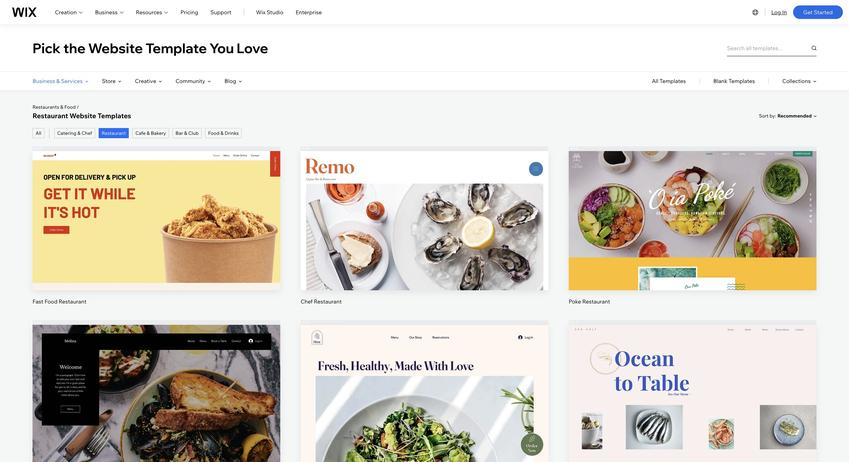 Task type: vqa. For each thing, say whether or not it's contained in the screenshot.
Restaurant Website Templates
yes



Task type: locate. For each thing, give the bounding box(es) containing it.
& right cafe
[[147, 130, 150, 136]]

pick the website template you love
[[33, 39, 268, 56]]

categories by subject element
[[33, 72, 242, 90]]

cafe
[[135, 130, 146, 136]]

& inside the catering & chef link
[[77, 130, 81, 136]]

templates for all templates
[[660, 78, 686, 84]]

business & services
[[33, 78, 83, 84]]

&
[[56, 78, 60, 84], [60, 104, 63, 110], [77, 130, 81, 136], [147, 130, 150, 136], [184, 130, 187, 136], [221, 130, 224, 136]]

edit button for restaurant website templates - fast food restaurant image
[[140, 203, 173, 219]]

edit for restaurant website templates - chef restaurant "image"
[[420, 207, 430, 214]]

website down /
[[70, 112, 96, 120]]

& right catering
[[77, 130, 81, 136]]

view button inside chef restaurant group
[[409, 226, 441, 242]]

1 horizontal spatial all
[[652, 78, 659, 84]]

store
[[102, 78, 116, 84]]

started
[[814, 9, 833, 15]]

wix studio
[[256, 9, 283, 15]]

& right bar
[[184, 130, 187, 136]]

sort by:
[[759, 113, 776, 119]]

website up store
[[88, 39, 143, 56]]

business button
[[95, 8, 124, 16]]

& for drinks
[[221, 130, 224, 136]]

view for poke restaurant
[[686, 230, 699, 237]]

wix
[[256, 9, 266, 15]]

2 vertical spatial food
[[45, 298, 57, 305]]

restaurants & food link
[[33, 104, 76, 110]]

1 horizontal spatial chef
[[301, 298, 313, 305]]

enterprise link
[[296, 8, 322, 16]]

& for chef
[[77, 130, 81, 136]]

0 vertical spatial business
[[95, 9, 118, 15]]

2 horizontal spatial food
[[208, 130, 219, 136]]

restaurant
[[33, 112, 68, 120], [102, 130, 126, 136], [59, 298, 86, 305], [314, 298, 342, 305], [582, 298, 610, 305]]

view button
[[140, 226, 173, 242], [409, 226, 441, 242], [677, 226, 709, 242], [140, 400, 173, 416], [409, 400, 441, 416]]

restaurant website templates - restaurant image
[[33, 325, 280, 462]]

resources
[[136, 9, 162, 15]]

bar & club
[[176, 130, 199, 136]]

all
[[652, 78, 659, 84], [36, 130, 41, 136]]

you
[[210, 39, 234, 56]]

0 horizontal spatial business
[[33, 78, 55, 84]]

& right restaurants
[[60, 104, 63, 110]]

edit button
[[140, 203, 173, 219], [409, 203, 441, 219], [677, 203, 709, 219], [140, 377, 173, 393], [409, 377, 441, 393], [677, 377, 709, 393]]

view inside fast food restaurant "group"
[[150, 230, 163, 237]]

1 vertical spatial business
[[33, 78, 55, 84]]

restaurants & food /
[[33, 104, 79, 110]]

0 horizontal spatial chef
[[82, 130, 92, 136]]

business
[[95, 9, 118, 15], [33, 78, 55, 84]]

view button for poke restaurant
[[677, 226, 709, 242]]

language selector, english selected image
[[751, 8, 760, 16]]

edit button inside poke restaurant group
[[677, 203, 709, 219]]

& inside the 'cafe & bakery' link
[[147, 130, 150, 136]]

food left drinks
[[208, 130, 219, 136]]

0 horizontal spatial food
[[45, 298, 57, 305]]

cafe & bakery
[[135, 130, 166, 136]]

community
[[176, 78, 205, 84]]

edit button for the restaurant website templates - seafood restaurant image
[[677, 377, 709, 393]]

recommended
[[778, 113, 812, 119]]

edit for "restaurant website templates - restaurant" image
[[151, 381, 162, 388]]

edit button for restaurant website templates - poke restaurant image
[[677, 203, 709, 219]]

0 horizontal spatial all
[[36, 130, 41, 136]]

edit inside fast food restaurant "group"
[[151, 207, 162, 214]]

poke restaurant
[[569, 298, 610, 305]]

Search search field
[[727, 40, 817, 56]]

fast
[[33, 298, 43, 305]]

cafe & bakery link
[[132, 128, 169, 138]]

wix studio link
[[256, 8, 283, 16]]

1 horizontal spatial templates
[[660, 78, 686, 84]]

view inside poke restaurant group
[[686, 230, 699, 237]]

& left drinks
[[221, 130, 224, 136]]

edit inside poke restaurant group
[[688, 207, 698, 214]]

blank
[[713, 78, 728, 84]]

None search field
[[727, 40, 817, 56]]

collections
[[783, 78, 811, 84]]

log in link
[[771, 8, 787, 16]]

website
[[88, 39, 143, 56], [70, 112, 96, 120]]

edit inside chef restaurant group
[[420, 207, 430, 214]]

& inside the bar & club 'link'
[[184, 130, 187, 136]]

& for bakery
[[147, 130, 150, 136]]

business for business
[[95, 9, 118, 15]]

food & drinks
[[208, 130, 239, 136]]

chef restaurant
[[301, 298, 342, 305]]

edit button inside fast food restaurant "group"
[[140, 203, 173, 219]]

the
[[63, 39, 85, 56]]

by:
[[770, 113, 776, 119]]

bakery
[[151, 130, 166, 136]]

edit button for "restaurant website templates - restaurant" image
[[140, 377, 173, 393]]

0 vertical spatial website
[[88, 39, 143, 56]]

view
[[150, 230, 163, 237], [418, 230, 431, 237], [686, 230, 699, 237], [150, 404, 163, 411], [418, 404, 431, 411]]

0 vertical spatial food
[[64, 104, 76, 110]]

restaurant website templates - fast food restaurant image
[[33, 151, 280, 291]]

chef restaurant group
[[301, 146, 549, 306]]

2 horizontal spatial templates
[[729, 78, 755, 84]]

& inside food & drinks link
[[221, 130, 224, 136]]

all inside all link
[[36, 130, 41, 136]]

pricing link
[[181, 8, 198, 16]]

edit button inside chef restaurant group
[[409, 203, 441, 219]]

bar & club link
[[172, 128, 202, 138]]

view button inside fast food restaurant "group"
[[140, 226, 173, 242]]

0 vertical spatial all
[[652, 78, 659, 84]]

blank templates
[[713, 78, 755, 84]]

fast food restaurant
[[33, 298, 86, 305]]

food
[[64, 104, 76, 110], [208, 130, 219, 136], [45, 298, 57, 305]]

food right fast
[[45, 298, 57, 305]]

view inside chef restaurant group
[[418, 230, 431, 237]]

edit button for restaurant website templates - chef restaurant "image"
[[409, 203, 441, 219]]

edit
[[151, 207, 162, 214], [420, 207, 430, 214], [688, 207, 698, 214], [151, 381, 162, 388], [420, 381, 430, 388], [688, 381, 698, 388]]

templates
[[660, 78, 686, 84], [729, 78, 755, 84], [98, 112, 131, 120]]

all inside all templates link
[[652, 78, 659, 84]]

1 vertical spatial all
[[36, 130, 41, 136]]

chef
[[82, 130, 92, 136], [301, 298, 313, 305]]

poke
[[569, 298, 581, 305]]

food & drinks link
[[205, 128, 242, 138]]

pick
[[33, 39, 61, 56]]

business inside categories by subject element
[[33, 78, 55, 84]]

restaurants
[[33, 104, 59, 110]]

& left services
[[56, 78, 60, 84]]

1 vertical spatial chef
[[301, 298, 313, 305]]

food left /
[[64, 104, 76, 110]]

restaurant link
[[99, 128, 129, 138]]

1 vertical spatial website
[[70, 112, 96, 120]]

all for all
[[36, 130, 41, 136]]

restaurant website templates - vegetarian restaurant image
[[301, 325, 549, 462]]

1 horizontal spatial business
[[95, 9, 118, 15]]

edit for restaurant website templates - poke restaurant image
[[688, 207, 698, 214]]

view button inside poke restaurant group
[[677, 226, 709, 242]]

business inside popup button
[[95, 9, 118, 15]]

& inside categories by subject element
[[56, 78, 60, 84]]

resources button
[[136, 8, 168, 16]]



Task type: describe. For each thing, give the bounding box(es) containing it.
get
[[803, 9, 813, 15]]

food inside "group"
[[45, 298, 57, 305]]

catering & chef
[[57, 130, 92, 136]]

1 horizontal spatial food
[[64, 104, 76, 110]]

edit for the restaurant website templates - seafood restaurant image
[[688, 381, 698, 388]]

bar
[[176, 130, 183, 136]]

restaurant website templates - poke restaurant image
[[569, 151, 817, 291]]

restaurant website templates - seafood restaurant image
[[569, 325, 817, 462]]

edit for restaurant website templates - vegetarian restaurant image
[[420, 381, 430, 388]]

catering
[[57, 130, 76, 136]]

business for business & services
[[33, 78, 55, 84]]

0 horizontal spatial templates
[[98, 112, 131, 120]]

view button for fast food restaurant
[[140, 226, 173, 242]]

& for food
[[60, 104, 63, 110]]

in
[[782, 9, 787, 15]]

all templates
[[652, 78, 686, 84]]

edit button for restaurant website templates - vegetarian restaurant image
[[409, 377, 441, 393]]

restaurant website templates - chef restaurant image
[[301, 151, 549, 291]]

pricing
[[181, 9, 198, 15]]

edit for restaurant website templates - fast food restaurant image
[[151, 207, 162, 214]]

restaurant inside "group"
[[59, 298, 86, 305]]

view for chef restaurant
[[418, 230, 431, 237]]

templates for blank templates
[[729, 78, 755, 84]]

blog
[[225, 78, 236, 84]]

generic categories element
[[652, 72, 817, 90]]

/
[[77, 104, 79, 110]]

template
[[146, 39, 207, 56]]

blank templates link
[[713, 72, 755, 90]]

& for services
[[56, 78, 60, 84]]

all templates link
[[652, 72, 686, 90]]

view for fast food restaurant
[[150, 230, 163, 237]]

creation
[[55, 9, 77, 15]]

poke restaurant group
[[569, 146, 817, 306]]

log
[[771, 9, 781, 15]]

view button for chef restaurant
[[409, 226, 441, 242]]

club
[[188, 130, 199, 136]]

catering & chef link
[[54, 128, 95, 138]]

all for all templates
[[652, 78, 659, 84]]

log in
[[771, 9, 787, 15]]

studio
[[267, 9, 283, 15]]

enterprise
[[296, 9, 322, 15]]

0 vertical spatial chef
[[82, 130, 92, 136]]

creation button
[[55, 8, 83, 16]]

drinks
[[225, 130, 239, 136]]

services
[[61, 78, 83, 84]]

support
[[210, 9, 231, 15]]

sort
[[759, 113, 769, 119]]

categories. use the left and right arrow keys to navigate the menu element
[[0, 72, 849, 90]]

get started link
[[793, 5, 843, 19]]

all link
[[33, 128, 44, 138]]

& for club
[[184, 130, 187, 136]]

creative
[[135, 78, 156, 84]]

support link
[[210, 8, 231, 16]]

restaurant website templates
[[33, 112, 131, 120]]

love
[[237, 39, 268, 56]]

get started
[[803, 9, 833, 15]]

chef inside group
[[301, 298, 313, 305]]

1 vertical spatial food
[[208, 130, 219, 136]]

fast food restaurant group
[[33, 146, 280, 306]]



